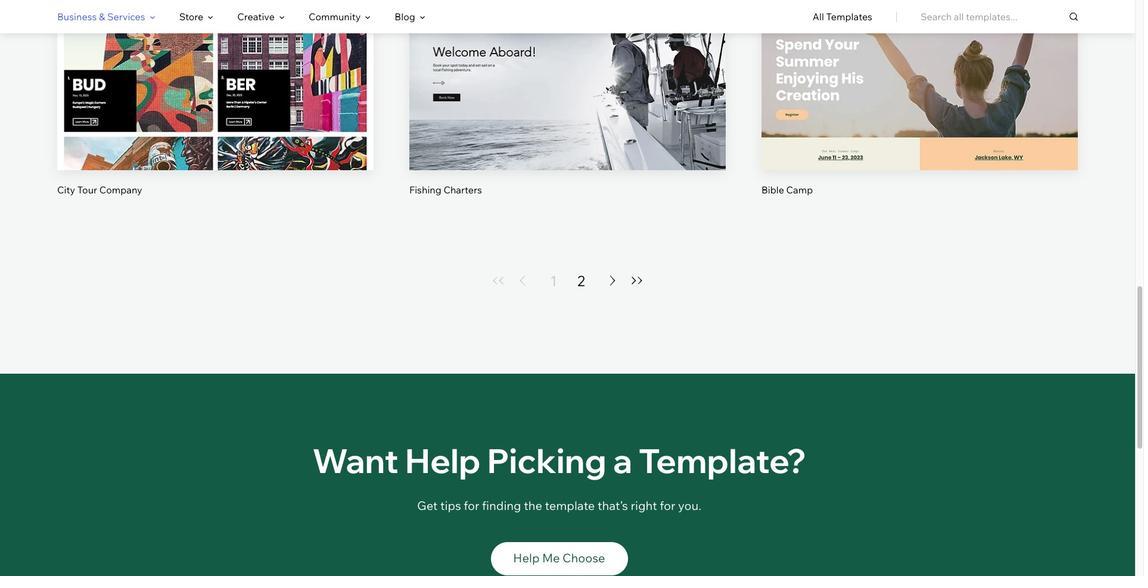 Task type: describe. For each thing, give the bounding box(es) containing it.
0 horizontal spatial help
[[405, 440, 481, 482]]

bible camp group
[[762, 0, 1078, 196]]

services
[[107, 11, 145, 23]]

camp
[[786, 184, 813, 196]]

edit button for city tour company
[[187, 49, 244, 78]]

a
[[613, 440, 632, 482]]

creative
[[237, 11, 275, 23]]

business & services
[[57, 11, 145, 23]]

tips
[[440, 499, 461, 513]]

the
[[524, 499, 542, 513]]

travel & tourism website templates - bible camp image
[[762, 0, 1078, 170]]

view button for fishing charters
[[539, 90, 596, 118]]

view button for city tour company
[[187, 90, 244, 118]]

store
[[179, 11, 203, 23]]

categories by subject element
[[57, 1, 425, 33]]

1 vertical spatial help
[[513, 551, 540, 566]]

&
[[99, 11, 105, 23]]

finding
[[482, 499, 521, 513]]

fishing
[[409, 184, 441, 196]]

2
[[577, 272, 585, 290]]

templates
[[826, 11, 872, 23]]

tour
[[77, 184, 97, 196]]

all
[[813, 11, 824, 23]]

travel & tourism website templates - fishing charters image
[[409, 0, 726, 170]]

edit for fishing charters
[[559, 57, 577, 69]]

view button for bible camp
[[891, 90, 948, 118]]

last page image
[[630, 277, 644, 285]]

edit button for bible camp
[[891, 49, 948, 78]]

business
[[57, 11, 97, 23]]

fishing charters group
[[409, 0, 726, 196]]

categories. use the left and right arrow keys to navigate the menu element
[[0, 0, 1135, 33]]



Task type: locate. For each thing, give the bounding box(es) containing it.
1 edit button from the left
[[187, 49, 244, 78]]

2 view from the left
[[557, 98, 579, 110]]

None search field
[[921, 0, 1078, 33]]

1 horizontal spatial edit button
[[539, 49, 596, 78]]

0 horizontal spatial view
[[204, 98, 226, 110]]

for
[[464, 499, 479, 513], [660, 499, 675, 513]]

1 view from the left
[[204, 98, 226, 110]]

bible
[[762, 184, 784, 196]]

that's
[[598, 499, 628, 513]]

edit inside bible camp group
[[911, 57, 929, 69]]

view for city tour company
[[204, 98, 226, 110]]

choose
[[563, 551, 605, 566]]

2 horizontal spatial view button
[[891, 90, 948, 118]]

bible camp
[[762, 184, 813, 196]]

me
[[542, 551, 560, 566]]

3 edit from the left
[[911, 57, 929, 69]]

2 view button from the left
[[539, 90, 596, 118]]

next page image
[[605, 276, 620, 286]]

template?
[[639, 440, 806, 482]]

help me choose link
[[491, 543, 628, 576]]

city
[[57, 184, 75, 196]]

edit button
[[187, 49, 244, 78], [539, 49, 596, 78], [891, 49, 948, 78]]

2 for from the left
[[660, 499, 675, 513]]

view button inside bible camp group
[[891, 90, 948, 118]]

2 link
[[577, 272, 585, 291]]

view inside bible camp group
[[909, 98, 931, 110]]

edit button inside fishing charters group
[[539, 49, 596, 78]]

you.
[[678, 499, 701, 513]]

2 horizontal spatial edit
[[911, 57, 929, 69]]

all templates
[[813, 11, 872, 23]]

travel & tourism website templates - city tour company image
[[57, 0, 374, 170]]

view inside fishing charters group
[[557, 98, 579, 110]]

1 horizontal spatial edit
[[559, 57, 577, 69]]

view inside the city tour company group
[[204, 98, 226, 110]]

view for fishing charters
[[557, 98, 579, 110]]

edit button for fishing charters
[[539, 49, 596, 78]]

2 horizontal spatial edit button
[[891, 49, 948, 78]]

want
[[312, 440, 399, 482]]

3 edit button from the left
[[891, 49, 948, 78]]

get tips for finding the template that's right for you.
[[417, 499, 701, 513]]

edit inside fishing charters group
[[559, 57, 577, 69]]

Search search field
[[921, 0, 1078, 33]]

edit for city tour company
[[206, 57, 224, 69]]

edit button inside bible camp group
[[891, 49, 948, 78]]

help left me
[[513, 551, 540, 566]]

view
[[204, 98, 226, 110], [557, 98, 579, 110], [909, 98, 931, 110]]

all templates link
[[813, 1, 872, 33]]

help up tips
[[405, 440, 481, 482]]

1 view button from the left
[[187, 90, 244, 118]]

view button
[[187, 90, 244, 118], [539, 90, 596, 118], [891, 90, 948, 118]]

view button inside the city tour company group
[[187, 90, 244, 118]]

3 view button from the left
[[891, 90, 948, 118]]

company
[[99, 184, 142, 196]]

0 horizontal spatial edit button
[[187, 49, 244, 78]]

2 edit from the left
[[559, 57, 577, 69]]

0 horizontal spatial edit
[[206, 57, 224, 69]]

help me choose
[[513, 551, 605, 566]]

view for bible camp
[[909, 98, 931, 110]]

1 horizontal spatial for
[[660, 499, 675, 513]]

edit
[[206, 57, 224, 69], [559, 57, 577, 69], [911, 57, 929, 69]]

template
[[545, 499, 595, 513]]

3 view from the left
[[909, 98, 931, 110]]

view button inside fishing charters group
[[539, 90, 596, 118]]

2 edit button from the left
[[539, 49, 596, 78]]

community
[[309, 11, 361, 23]]

blog
[[395, 11, 415, 23]]

1
[[550, 272, 557, 290]]

2 horizontal spatial view
[[909, 98, 931, 110]]

edit inside the city tour company group
[[206, 57, 224, 69]]

1 horizontal spatial view
[[557, 98, 579, 110]]

0 horizontal spatial for
[[464, 499, 479, 513]]

1 horizontal spatial view button
[[539, 90, 596, 118]]

city tour company group
[[57, 0, 374, 196]]

edit button inside the city tour company group
[[187, 49, 244, 78]]

1 edit from the left
[[206, 57, 224, 69]]

help
[[405, 440, 481, 482], [513, 551, 540, 566]]

charters
[[444, 184, 482, 196]]

0 horizontal spatial view button
[[187, 90, 244, 118]]

1 for from the left
[[464, 499, 479, 513]]

city tour company
[[57, 184, 142, 196]]

right
[[631, 499, 657, 513]]

fishing charters
[[409, 184, 482, 196]]

picking
[[487, 440, 606, 482]]

0 vertical spatial help
[[405, 440, 481, 482]]

for left "you."
[[660, 499, 675, 513]]

want help picking a template?
[[312, 440, 806, 482]]

1 horizontal spatial help
[[513, 551, 540, 566]]

edit for bible camp
[[911, 57, 929, 69]]

get
[[417, 499, 438, 513]]

for right tips
[[464, 499, 479, 513]]



Task type: vqa. For each thing, say whether or not it's contained in the screenshot.
Categories by subject element
yes



